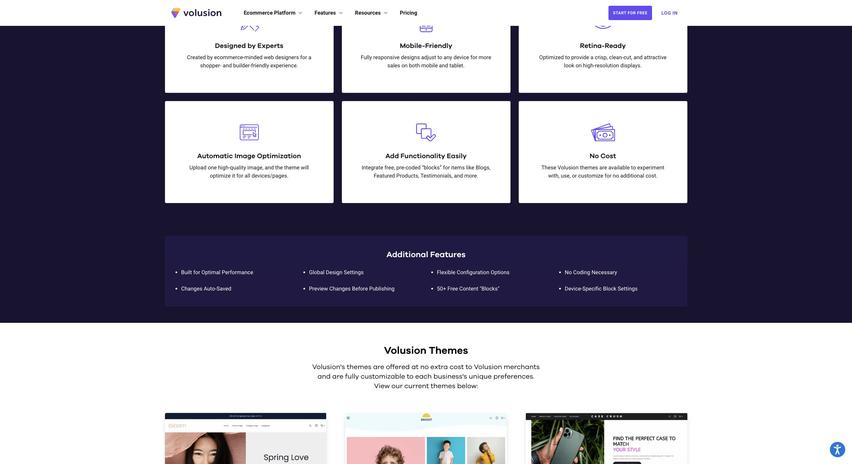 Task type: describe. For each thing, give the bounding box(es) containing it.
start
[[613, 11, 627, 15]]

specific
[[583, 285, 602, 292]]

crisp,
[[595, 54, 608, 61]]

ready
[[605, 42, 626, 49]]

and inside optimized to provide a crisp, clean-cut, and attractive look on high-resolution displays.
[[634, 54, 643, 61]]

features button
[[315, 9, 344, 17]]

retina-ready
[[580, 42, 626, 49]]

to inside optimized to provide a crisp, clean-cut, and attractive look on high-resolution displays.
[[565, 54, 570, 61]]

bright theme image
[[345, 413, 507, 464]]

designers
[[275, 54, 299, 61]]

at
[[412, 364, 419, 370]]

both
[[409, 62, 420, 69]]

optimal
[[202, 269, 220, 276]]

devices/pages.
[[252, 172, 289, 179]]

"blocks"
[[480, 285, 500, 292]]

the
[[275, 164, 283, 171]]

no cost
[[590, 153, 616, 160]]

flexible configuration options
[[437, 269, 510, 276]]

friendly
[[251, 62, 269, 69]]

are inside these volusion themes are available to experiment with, use, or customize for no additional cost.
[[600, 164, 607, 171]]

one
[[208, 164, 217, 171]]

log in
[[662, 10, 678, 16]]

fully
[[361, 54, 372, 61]]

resources button
[[355, 9, 389, 17]]

preview
[[309, 285, 328, 292]]

mobile-friendly
[[400, 42, 452, 49]]

for inside these volusion themes are available to experiment with, use, or customize for no additional cost.
[[605, 172, 612, 179]]

for right built
[[193, 269, 200, 276]]

for
[[628, 11, 636, 15]]

global design settings
[[309, 269, 364, 276]]

fully responsive designs adjust to any device for more sales on both mobile and tablet.
[[361, 54, 491, 69]]

customize
[[578, 172, 604, 179]]

by for designed
[[248, 42, 256, 49]]

volusion's themes are offered at no extra cost to volusion merchants and are fully customizable to each business's unique preferences. view our current themes below:
[[312, 364, 540, 390]]

content
[[459, 285, 479, 292]]

1 horizontal spatial settings
[[618, 285, 638, 292]]

"blocks"
[[422, 164, 442, 171]]

builder-
[[233, 62, 251, 69]]

experience.
[[271, 62, 298, 69]]

additional
[[387, 251, 428, 259]]

featured
[[374, 172, 395, 179]]

before
[[352, 285, 368, 292]]

optimized to provide a crisp, clean-cut, and attractive look on high-resolution displays.
[[539, 54, 667, 69]]

it
[[232, 172, 235, 179]]

image,
[[247, 164, 264, 171]]

add
[[386, 153, 399, 160]]

no coding necessary
[[565, 269, 617, 276]]

no inside volusion's themes are offered at no extra cost to volusion merchants and are fully customizable to each business's unique preferences. view our current themes below:
[[420, 364, 429, 370]]

resolution
[[595, 62, 619, 69]]

automatic
[[197, 153, 233, 160]]

log in link
[[658, 5, 682, 20]]

1 horizontal spatial themes
[[431, 383, 456, 390]]

performance
[[222, 269, 253, 276]]

or
[[572, 172, 577, 179]]

designed
[[215, 42, 246, 49]]

testimonials,
[[421, 172, 453, 179]]

publishing
[[369, 285, 395, 292]]

ecommerce-
[[214, 54, 244, 61]]

preview changes before publishing
[[309, 285, 395, 292]]

use,
[[561, 172, 571, 179]]

start for free
[[613, 11, 648, 15]]

ecommerce platform button
[[244, 9, 304, 17]]

upload one high-quality image, and the theme will optimize it for all devices/pages.
[[189, 164, 309, 179]]

pricing link
[[400, 9, 417, 17]]

bloom theme image
[[165, 413, 326, 464]]

1 vertical spatial volusion
[[384, 346, 427, 356]]

saved
[[217, 285, 231, 292]]

start for free link
[[609, 6, 652, 20]]

device
[[454, 54, 469, 61]]

device-specific block settings
[[565, 285, 638, 292]]

open accessibe: accessibility options, statement and help image
[[834, 445, 842, 455]]

these volusion themes are available to experiment with, use, or customize for no additional cost.
[[542, 164, 665, 179]]

responsive
[[373, 54, 400, 61]]

volusion themes
[[384, 346, 468, 356]]

volusion's
[[312, 364, 345, 370]]

1 vertical spatial features
[[430, 251, 466, 259]]

each
[[415, 373, 432, 380]]

business's
[[434, 373, 467, 380]]

cost
[[601, 153, 616, 160]]

optimization
[[257, 153, 301, 160]]

coding
[[573, 269, 590, 276]]

for inside integrate free, pre-coded "blocks" for items like blogs, featured products, testimonials, and more.
[[443, 164, 450, 171]]

case crush theme image
[[526, 413, 688, 464]]

quality
[[230, 164, 246, 171]]

no for no cost
[[590, 153, 599, 160]]

additional
[[621, 172, 645, 179]]

free
[[637, 11, 648, 15]]

and inside integrate free, pre-coded "blocks" for items like blogs, featured products, testimonials, and more.
[[454, 172, 463, 179]]

add functionality easily
[[386, 153, 467, 160]]

and inside fully responsive designs adjust to any device for more sales on both mobile and tablet.
[[439, 62, 448, 69]]

on for mobile-friendly
[[402, 62, 408, 69]]

experts
[[257, 42, 283, 49]]



Task type: locate. For each thing, give the bounding box(es) containing it.
available
[[609, 164, 630, 171]]

no left cost
[[590, 153, 599, 160]]

to inside fully responsive designs adjust to any device for more sales on both mobile and tablet.
[[438, 54, 442, 61]]

1 horizontal spatial on
[[576, 62, 582, 69]]

1 horizontal spatial no
[[590, 153, 599, 160]]

changes auto-saved
[[181, 285, 231, 292]]

by up minded
[[248, 42, 256, 49]]

retina-
[[580, 42, 605, 49]]

merchants
[[504, 364, 540, 370]]

cost
[[450, 364, 464, 370]]

1 horizontal spatial changes
[[330, 285, 351, 292]]

by
[[248, 42, 256, 49], [207, 54, 213, 61]]

fully
[[345, 373, 359, 380]]

coded
[[406, 164, 421, 171]]

0 vertical spatial features
[[315, 10, 336, 16]]

themes up fully
[[347, 364, 372, 370]]

device-
[[565, 285, 583, 292]]

volusion up unique
[[474, 364, 502, 370]]

high- inside optimized to provide a crisp, clean-cut, and attractive look on high-resolution displays.
[[583, 62, 595, 69]]

design
[[326, 269, 343, 276]]

themes down business's
[[431, 383, 456, 390]]

on left both
[[402, 62, 408, 69]]

1 horizontal spatial are
[[373, 364, 384, 370]]

products,
[[397, 172, 419, 179]]

upload
[[189, 164, 207, 171]]

free
[[448, 285, 458, 292]]

2 horizontal spatial volusion
[[558, 164, 579, 171]]

1 horizontal spatial a
[[591, 54, 594, 61]]

0 horizontal spatial on
[[402, 62, 408, 69]]

block
[[603, 285, 617, 292]]

on inside optimized to provide a crisp, clean-cut, and attractive look on high-resolution displays.
[[576, 62, 582, 69]]

1 horizontal spatial features
[[430, 251, 466, 259]]

are up 'customizable'
[[373, 364, 384, 370]]

0 vertical spatial are
[[600, 164, 607, 171]]

on inside fully responsive designs adjust to any device for more sales on both mobile and tablet.
[[402, 62, 408, 69]]

pre-
[[397, 164, 406, 171]]

by for created
[[207, 54, 213, 61]]

no for no coding necessary
[[565, 269, 572, 276]]

a inside optimized to provide a crisp, clean-cut, and attractive look on high-resolution displays.
[[591, 54, 594, 61]]

friendly
[[425, 42, 452, 49]]

are down "no cost"
[[600, 164, 607, 171]]

0 horizontal spatial no
[[420, 364, 429, 370]]

0 horizontal spatial a
[[309, 54, 312, 61]]

1 vertical spatial by
[[207, 54, 213, 61]]

to up look
[[565, 54, 570, 61]]

1 horizontal spatial by
[[248, 42, 256, 49]]

1 horizontal spatial high-
[[583, 62, 595, 69]]

below:
[[457, 383, 478, 390]]

1 vertical spatial are
[[373, 364, 384, 370]]

and down the any
[[439, 62, 448, 69]]

all
[[245, 172, 250, 179]]

0 vertical spatial high-
[[583, 62, 595, 69]]

0 vertical spatial volusion
[[558, 164, 579, 171]]

on down provide
[[576, 62, 582, 69]]

for down available
[[605, 172, 612, 179]]

no inside these volusion themes are available to experiment with, use, or customize for no additional cost.
[[613, 172, 619, 179]]

to down at on the left bottom of page
[[407, 373, 414, 380]]

1 vertical spatial no
[[565, 269, 572, 276]]

0 horizontal spatial high-
[[218, 164, 230, 171]]

global
[[309, 269, 325, 276]]

for
[[300, 54, 307, 61], [471, 54, 478, 61], [443, 164, 450, 171], [237, 172, 243, 179], [605, 172, 612, 179], [193, 269, 200, 276]]

50+
[[437, 285, 446, 292]]

automatic image optimization
[[197, 153, 301, 160]]

and inside upload one high-quality image, and the theme will optimize it for all devices/pages.
[[265, 164, 274, 171]]

integrate free, pre-coded "blocks" for items like blogs, featured products, testimonials, and more.
[[362, 164, 491, 179]]

1 a from the left
[[309, 54, 312, 61]]

settings up 'preview changes before publishing'
[[344, 269, 364, 276]]

in
[[673, 10, 678, 16]]

and down the ecommerce- on the left top of page
[[223, 62, 232, 69]]

platform
[[274, 10, 296, 16]]

and up devices/pages.
[[265, 164, 274, 171]]

extra
[[431, 364, 448, 370]]

1 vertical spatial high-
[[218, 164, 230, 171]]

designed by experts
[[215, 42, 283, 49]]

designs
[[401, 54, 420, 61]]

features inside features dropdown button
[[315, 10, 336, 16]]

settings
[[344, 269, 364, 276], [618, 285, 638, 292]]

1 on from the left
[[402, 62, 408, 69]]

blogs,
[[476, 164, 491, 171]]

any
[[444, 54, 452, 61]]

shopper-
[[200, 62, 222, 69]]

sales
[[388, 62, 400, 69]]

no left coding
[[565, 269, 572, 276]]

0 vertical spatial settings
[[344, 269, 364, 276]]

volusion inside volusion's themes are offered at no extra cost to volusion merchants and are fully customizable to each business's unique preferences. view our current themes below:
[[474, 364, 502, 370]]

mobile
[[421, 62, 438, 69]]

0 horizontal spatial volusion
[[384, 346, 427, 356]]

settings right block
[[618, 285, 638, 292]]

on for retina-ready
[[576, 62, 582, 69]]

a
[[309, 54, 312, 61], [591, 54, 594, 61]]

2 changes from the left
[[330, 285, 351, 292]]

0 vertical spatial no
[[590, 153, 599, 160]]

0 horizontal spatial by
[[207, 54, 213, 61]]

1 changes from the left
[[181, 285, 202, 292]]

web
[[264, 54, 274, 61]]

1 horizontal spatial no
[[613, 172, 619, 179]]

a right "designers"
[[309, 54, 312, 61]]

by up shopper-
[[207, 54, 213, 61]]

volusion up offered
[[384, 346, 427, 356]]

high- down provide
[[583, 62, 595, 69]]

adjust
[[421, 54, 436, 61]]

to inside these volusion themes are available to experiment with, use, or customize for no additional cost.
[[631, 164, 636, 171]]

and
[[634, 54, 643, 61], [223, 62, 232, 69], [439, 62, 448, 69], [265, 164, 274, 171], [454, 172, 463, 179], [318, 373, 331, 380]]

for right it
[[237, 172, 243, 179]]

0 horizontal spatial features
[[315, 10, 336, 16]]

themes
[[429, 346, 468, 356]]

and inside volusion's themes are offered at no extra cost to volusion merchants and are fully customizable to each business's unique preferences. view our current themes below:
[[318, 373, 331, 380]]

0 vertical spatial no
[[613, 172, 619, 179]]

like
[[466, 164, 475, 171]]

0 vertical spatial themes
[[580, 164, 598, 171]]

for inside fully responsive designs adjust to any device for more sales on both mobile and tablet.
[[471, 54, 478, 61]]

to right cost at the right bottom of the page
[[466, 364, 472, 370]]

cut,
[[624, 54, 633, 61]]

and right cut,
[[634, 54, 643, 61]]

experiment
[[638, 164, 665, 171]]

a left crisp,
[[591, 54, 594, 61]]

options
[[491, 269, 510, 276]]

changes down global design settings in the bottom of the page
[[330, 285, 351, 292]]

volusion inside these volusion themes are available to experiment with, use, or customize for no additional cost.
[[558, 164, 579, 171]]

optimize
[[210, 172, 231, 179]]

no down available
[[613, 172, 619, 179]]

themes up customize
[[580, 164, 598, 171]]

configuration
[[457, 269, 490, 276]]

no right at on the left bottom of page
[[420, 364, 429, 370]]

1 vertical spatial themes
[[347, 364, 372, 370]]

2 a from the left
[[591, 54, 594, 61]]

for left the 'items'
[[443, 164, 450, 171]]

2 vertical spatial are
[[332, 373, 344, 380]]

0 vertical spatial by
[[248, 42, 256, 49]]

displays.
[[621, 62, 642, 69]]

1 vertical spatial settings
[[618, 285, 638, 292]]

more
[[479, 54, 491, 61]]

high-
[[583, 62, 595, 69], [218, 164, 230, 171]]

no
[[613, 172, 619, 179], [420, 364, 429, 370]]

built
[[181, 269, 192, 276]]

built for optimal performance
[[181, 269, 253, 276]]

2 on from the left
[[576, 62, 582, 69]]

with,
[[548, 172, 560, 179]]

and down the 'items'
[[454, 172, 463, 179]]

for left more on the right top of the page
[[471, 54, 478, 61]]

50+ free content "blocks"
[[437, 285, 500, 292]]

are down volusion's on the left bottom
[[332, 373, 344, 380]]

to
[[438, 54, 442, 61], [565, 54, 570, 61], [631, 164, 636, 171], [466, 364, 472, 370], [407, 373, 414, 380]]

functionality
[[401, 153, 445, 160]]

by inside created by ecommerce-minded web designers for a shopper- and builder-friendly experience.
[[207, 54, 213, 61]]

0 horizontal spatial no
[[565, 269, 572, 276]]

and inside created by ecommerce-minded web designers for a shopper- and builder-friendly experience.
[[223, 62, 232, 69]]

current
[[405, 383, 429, 390]]

1 vertical spatial no
[[420, 364, 429, 370]]

flexible
[[437, 269, 456, 276]]

and down volusion's on the left bottom
[[318, 373, 331, 380]]

image
[[235, 153, 255, 160]]

cost.
[[646, 172, 658, 179]]

a inside created by ecommerce-minded web designers for a shopper- and builder-friendly experience.
[[309, 54, 312, 61]]

0 horizontal spatial themes
[[347, 364, 372, 370]]

for right "designers"
[[300, 54, 307, 61]]

provide
[[572, 54, 589, 61]]

volusion up use, at right
[[558, 164, 579, 171]]

optimized
[[539, 54, 564, 61]]

2 horizontal spatial are
[[600, 164, 607, 171]]

0 horizontal spatial are
[[332, 373, 344, 380]]

changes down built
[[181, 285, 202, 292]]

themes inside these volusion themes are available to experiment with, use, or customize for no additional cost.
[[580, 164, 598, 171]]

tablet.
[[450, 62, 465, 69]]

necessary
[[592, 269, 617, 276]]

for inside upload one high-quality image, and the theme will optimize it for all devices/pages.
[[237, 172, 243, 179]]

auto-
[[204, 285, 217, 292]]

to left the any
[[438, 54, 442, 61]]

2 vertical spatial themes
[[431, 383, 456, 390]]

0 horizontal spatial settings
[[344, 269, 364, 276]]

0 horizontal spatial changes
[[181, 285, 202, 292]]

2 horizontal spatial themes
[[580, 164, 598, 171]]

mobile-
[[400, 42, 425, 49]]

1 horizontal spatial volusion
[[474, 364, 502, 370]]

no
[[590, 153, 599, 160], [565, 269, 572, 276]]

2 vertical spatial volusion
[[474, 364, 502, 370]]

to up 'additional'
[[631, 164, 636, 171]]

high- inside upload one high-quality image, and the theme will optimize it for all devices/pages.
[[218, 164, 230, 171]]

for inside created by ecommerce-minded web designers for a shopper- and builder-friendly experience.
[[300, 54, 307, 61]]

high- up 'optimize'
[[218, 164, 230, 171]]

offered
[[386, 364, 410, 370]]



Task type: vqa. For each thing, say whether or not it's contained in the screenshot.
the traffic
no



